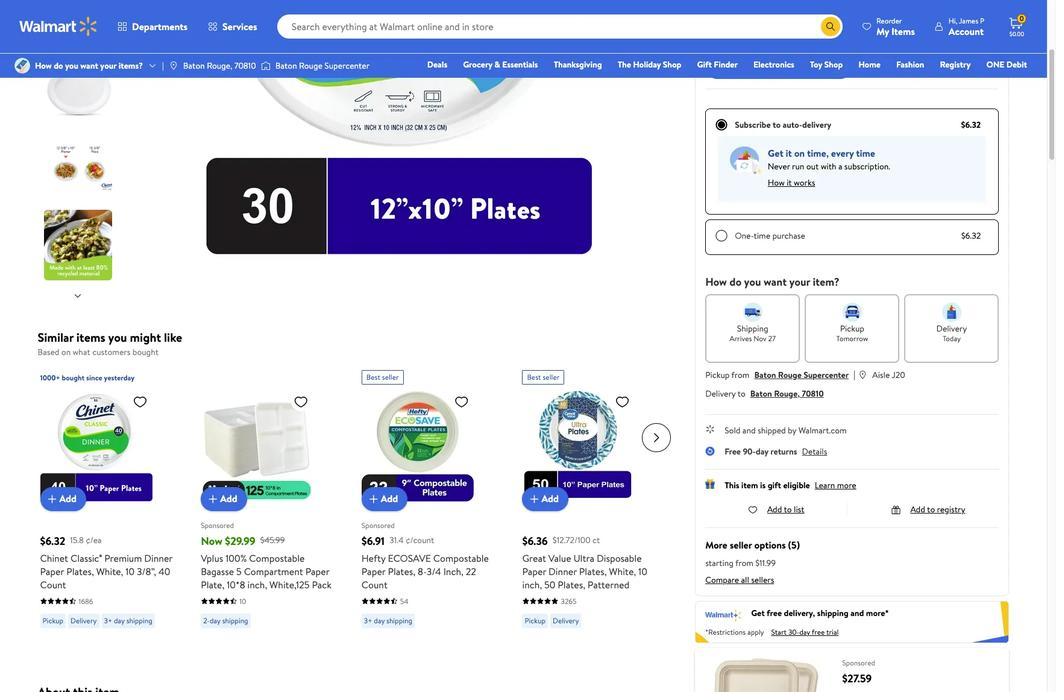 Task type: vqa. For each thing, say whether or not it's contained in the screenshot.
"technology" to the top
no



Task type: locate. For each thing, give the bounding box(es) containing it.
services button
[[198, 12, 267, 41]]

inch, right 10*8
[[247, 578, 267, 591]]

gezond 50 pack 14-inch disposable food serving trays heavy-duty compostable sugarcane platters large paper plates for crawfish serving image
[[705, 658, 833, 692]]

sponsored up the $27.59
[[842, 658, 875, 668]]

white, down ¢/ea
[[96, 565, 123, 578]]

2 shop from the left
[[824, 58, 843, 71]]

0 vertical spatial rouge,
[[207, 60, 232, 72]]

sponsored up now
[[201, 520, 234, 530]]

add to cart image
[[45, 492, 59, 506], [206, 492, 220, 506], [527, 492, 542, 506]]

1 horizontal spatial dinner
[[549, 565, 577, 578]]

count for $6.91
[[362, 578, 388, 591]]

0 vertical spatial ct
[[795, 14, 803, 27]]

0 vertical spatial from
[[732, 369, 750, 381]]

0 horizontal spatial best seller
[[366, 372, 399, 382]]

on left what
[[61, 346, 71, 358]]

home
[[859, 58, 881, 71]]

1 vertical spatial rouge,
[[774, 388, 800, 400]]

add to favorites list, chinet classic® premium dinner paper plates,  white, 10 3/8", 40 count image
[[133, 394, 147, 409]]

 image down departments on the left top of the page
[[169, 61, 178, 71]]

1 vertical spatial 70810
[[802, 388, 824, 400]]

2 horizontal spatial you
[[744, 274, 761, 289]]

account
[[949, 24, 984, 38]]

3 add to cart image from the left
[[527, 492, 542, 506]]

$6.32 $21.07/100 ct
[[705, 6, 803, 30]]

add button up $6.36
[[522, 487, 568, 511]]

sold and shipped by walmart.com
[[725, 424, 847, 436]]

0 horizontal spatial rouge
[[299, 60, 323, 72]]

bought
[[132, 346, 159, 358], [62, 372, 85, 382]]

70810 down services
[[234, 60, 256, 72]]

1 vertical spatial from
[[735, 557, 753, 569]]

chinet classic® premium disposable paper platters, white, 12 ⅝ x 10", 30 count - image 2 of 11 image
[[44, 0, 114, 47]]

0 horizontal spatial inch,
[[247, 578, 267, 591]]

your
[[100, 60, 117, 72], [789, 274, 810, 289]]

1 shop from the left
[[663, 58, 681, 71]]

best
[[366, 372, 380, 382], [527, 372, 541, 382]]

add button up now
[[201, 487, 247, 511]]

compostable for $29.99
[[249, 551, 305, 565]]

1 vertical spatial get
[[751, 607, 765, 619]]

home link
[[853, 58, 886, 71]]

walmart+
[[991, 75, 1027, 87]]

1 horizontal spatial your
[[789, 274, 810, 289]]

2 count from the left
[[362, 578, 388, 591]]

2 horizontal spatial sponsored
[[842, 658, 875, 668]]

how do you want your item?
[[705, 274, 840, 289]]

compostable right 8-
[[433, 551, 489, 565]]

add up $29.99
[[220, 492, 237, 505]]

(5)
[[788, 538, 800, 552]]

white, inside $6.36 $12.72/100 ct great value ultra disposable paper dinner plates, white, 10 inch, 50 plates, patterned
[[609, 565, 636, 578]]

1 horizontal spatial rouge,
[[774, 388, 800, 400]]

electronics
[[753, 58, 794, 71]]

aisle j20
[[872, 369, 905, 381]]

sponsored for $29.99
[[201, 520, 234, 530]]

1 paper from the left
[[40, 565, 64, 578]]

chinet classic® premium disposable paper platters, white, 12 ⅝ x 10", 30 count - image 4 of 11 image
[[44, 132, 114, 203]]

1 horizontal spatial best
[[527, 372, 541, 382]]

1 horizontal spatial sponsored
[[362, 520, 395, 530]]

you down walmart image
[[65, 60, 78, 72]]

1 horizontal spatial supercenter
[[804, 369, 849, 381]]

1 horizontal spatial compostable
[[433, 551, 489, 565]]

free up start
[[767, 607, 782, 619]]

2 paper from the left
[[305, 565, 329, 578]]

0 vertical spatial want
[[80, 60, 98, 72]]

ct inside $6.32 $21.07/100 ct
[[795, 14, 803, 27]]

0 horizontal spatial 3+ day shipping
[[104, 615, 152, 625]]

you inside similar items you might like based on what customers bought
[[108, 329, 127, 345]]

add to cart image up now
[[206, 492, 220, 506]]

to for baton
[[738, 388, 746, 400]]

1 horizontal spatial time
[[856, 146, 875, 160]]

0 vertical spatial your
[[100, 60, 117, 72]]

sold
[[725, 424, 741, 436]]

day inside get free delivery, shipping and more* banner
[[799, 627, 810, 637]]

sponsored up $6.91
[[362, 520, 395, 530]]

sponsored inside sponsored now $29.99 $45.99 vplus 100% compostable bagasse 5 compartment paper plate, 10*8 inch, white,125 pack
[[201, 520, 234, 530]]

paper inside $6.32 15.8 ¢/ea chinet classic® premium dinner paper plates,  white, 10 3/8", 40 count
[[40, 565, 64, 578]]

your left items?
[[100, 60, 117, 72]]

ct up ultra
[[593, 534, 600, 546]]

delivery down 3265
[[553, 615, 579, 625]]

free
[[767, 607, 782, 619], [812, 627, 825, 637]]

27
[[768, 333, 776, 344]]

add to favorites list, great value ultra disposable paper dinner plates, white, 10 inch, 50 plates, patterned image
[[615, 394, 630, 409]]

10 left 3/8",
[[126, 565, 135, 578]]

add for vplus 100% compostable bagasse 5 compartment paper plate, 10*8 inch, white,125 pack image
[[220, 492, 237, 505]]

and
[[743, 424, 756, 436], [851, 607, 864, 619]]

0 horizontal spatial bought
[[62, 372, 85, 382]]

from up delivery to baton rouge, 70810
[[732, 369, 750, 381]]

paper down $6.91
[[362, 565, 386, 578]]

best seller for 54
[[366, 372, 399, 382]]

from up the 'all'
[[735, 557, 753, 569]]

 image
[[14, 58, 30, 74], [261, 60, 271, 72], [169, 61, 178, 71]]

online
[[775, 33, 794, 43]]

plates,
[[66, 565, 94, 578], [388, 565, 415, 578], [579, 565, 607, 578], [558, 578, 585, 591]]

 image for how do you want your items?
[[14, 58, 30, 74]]

1686
[[79, 596, 93, 606]]

rouge, down pickup from baton rouge supercenter |
[[774, 388, 800, 400]]

baton rouge supercenter button
[[754, 369, 849, 381]]

0 vertical spatial time
[[856, 146, 875, 160]]

toy
[[810, 58, 822, 71]]

1 add to cart image from the left
[[45, 492, 59, 506]]

*restrictions
[[705, 627, 746, 637]]

0 horizontal spatial rouge,
[[207, 60, 232, 72]]

3 product group from the left
[[362, 365, 496, 639]]

you up customers
[[108, 329, 127, 345]]

paper inside sponsored $6.91 31.4 ¢/count hefty ecosave compostable paper plates, 8-3/4 inch, 22 count
[[362, 565, 386, 578]]

1 vertical spatial bought
[[62, 372, 85, 382]]

1 vertical spatial how
[[768, 177, 785, 189]]

1 horizontal spatial free
[[812, 627, 825, 637]]

3+ day shipping down 54
[[364, 615, 412, 625]]

1 best from the left
[[366, 372, 380, 382]]

0 vertical spatial free
[[767, 607, 782, 619]]

dinner right premium
[[144, 551, 173, 565]]

0 horizontal spatial ct
[[593, 534, 600, 546]]

1 white, from the left
[[96, 565, 123, 578]]

1 vertical spatial your
[[789, 274, 810, 289]]

how do you want your items?
[[35, 60, 143, 72]]

one debit link
[[981, 58, 1033, 71]]

intent image for delivery image
[[942, 303, 961, 322]]

white,125
[[270, 578, 310, 591]]

1 horizontal spatial do
[[730, 274, 742, 289]]

from inside pickup from baton rouge supercenter |
[[732, 369, 750, 381]]

add to favorites list, hefty ecosave compostable paper plates, 8-3/4 inch, 22 count image
[[454, 394, 469, 409]]

0 horizontal spatial time
[[754, 230, 770, 242]]

next slide for similar items you might like list image
[[642, 423, 671, 452]]

baton rouge, 70810 button
[[750, 388, 824, 400]]

shipping up trial
[[817, 607, 849, 619]]

1 vertical spatial rouge
[[778, 369, 802, 381]]

1 horizontal spatial get
[[768, 146, 783, 160]]

1 vertical spatial |
[[854, 368, 856, 381]]

2 inch, from the left
[[522, 578, 542, 591]]

0 vertical spatial you
[[65, 60, 78, 72]]

0 horizontal spatial on
[[61, 346, 71, 358]]

want for item?
[[764, 274, 787, 289]]

1 horizontal spatial on
[[794, 146, 805, 160]]

bought down might
[[132, 346, 159, 358]]

1 horizontal spatial  image
[[169, 61, 178, 71]]

never
[[768, 160, 790, 172]]

1 horizontal spatial 3+ day shipping
[[364, 615, 412, 625]]

time left purchase
[[754, 230, 770, 242]]

supercenter inside pickup from baton rouge supercenter |
[[804, 369, 849, 381]]

best seller for delivery
[[527, 372, 560, 382]]

1 horizontal spatial seller
[[543, 372, 560, 382]]

0 vertical spatial |
[[162, 60, 164, 72]]

items
[[892, 24, 915, 38]]

plates, inside sponsored $6.91 31.4 ¢/count hefty ecosave compostable paper plates, 8-3/4 inch, 22 count
[[388, 565, 415, 578]]

how for how do you want your items?
[[35, 60, 52, 72]]

2 best from the left
[[527, 372, 541, 382]]

hefty ecosave compostable paper plates, 8-3/4 inch, 22 count image
[[362, 389, 474, 501]]

count down chinet
[[40, 578, 66, 591]]

bought left "since"
[[62, 372, 85, 382]]

0
[[1020, 13, 1024, 24]]

| left aisle
[[854, 368, 856, 381]]

today
[[943, 333, 961, 344]]

your left item?
[[789, 274, 810, 289]]

0 horizontal spatial compostable
[[249, 551, 305, 565]]

add to cart image up chinet
[[45, 492, 59, 506]]

inch,
[[247, 578, 267, 591], [522, 578, 542, 591]]

great value ultra disposable paper dinner plates, white, 10 inch, 50 plates, patterned image
[[522, 389, 634, 501]]

product group containing $6.32
[[40, 365, 174, 639]]

starting
[[705, 557, 734, 569]]

ct up legal information image
[[795, 14, 803, 27]]

shipped
[[758, 424, 786, 436]]

2 horizontal spatial how
[[768, 177, 785, 189]]

1 inch, from the left
[[247, 578, 267, 591]]

and left more*
[[851, 607, 864, 619]]

1 vertical spatial on
[[61, 346, 71, 358]]

compostable inside sponsored $6.91 31.4 ¢/count hefty ecosave compostable paper plates, 8-3/4 inch, 22 count
[[433, 551, 489, 565]]

0 horizontal spatial free
[[767, 607, 782, 619]]

it left works
[[787, 177, 792, 189]]

1 horizontal spatial rouge
[[778, 369, 802, 381]]

0 vertical spatial do
[[54, 60, 63, 72]]

None radio
[[716, 119, 728, 131], [716, 230, 728, 242], [716, 119, 728, 131], [716, 230, 728, 242]]

get up never
[[768, 146, 783, 160]]

10*8
[[227, 578, 245, 591]]

paper inside $6.36 $12.72/100 ct great value ultra disposable paper dinner plates, white, 10 inch, 50 plates, patterned
[[522, 565, 546, 578]]

you up "intent image for shipping"
[[744, 274, 761, 289]]

sponsored for 31.4
[[362, 520, 395, 530]]

1 best seller from the left
[[366, 372, 399, 382]]

gift
[[697, 58, 712, 71]]

get up apply
[[751, 607, 765, 619]]

best seller
[[366, 372, 399, 382], [527, 372, 560, 382]]

get inside banner
[[751, 607, 765, 619]]

add for great value ultra disposable paper dinner plates, white, 10 inch, 50 plates, patterned image
[[542, 492, 559, 505]]

0 vertical spatial 70810
[[234, 60, 256, 72]]

10 inside $6.32 15.8 ¢/ea chinet classic® premium dinner paper plates,  white, 10 3/8", 40 count
[[126, 565, 135, 578]]

pickup inside pickup tomorrow
[[840, 323, 864, 335]]

$45.99
[[260, 534, 285, 546]]

add button for vplus 100% compostable bagasse 5 compartment paper plate, 10*8 inch, white,125 pack image
[[201, 487, 247, 511]]

add up $6.36
[[542, 492, 559, 505]]

inch, left the 50
[[522, 578, 542, 591]]

2 white, from the left
[[609, 565, 636, 578]]

compostable inside sponsored now $29.99 $45.99 vplus 100% compostable bagasse 5 compartment paper plate, 10*8 inch, white,125 pack
[[249, 551, 305, 565]]

walmart plus image
[[705, 607, 742, 622]]

1 horizontal spatial ct
[[795, 14, 803, 27]]

value
[[548, 551, 571, 565]]

add button up 15.8
[[40, 487, 86, 511]]

count
[[40, 578, 66, 591], [362, 578, 388, 591]]

to up the sold on the right of the page
[[738, 388, 746, 400]]

do down one- at the right top of the page
[[730, 274, 742, 289]]

4 paper from the left
[[522, 565, 546, 578]]

sponsored inside sponsored $6.91 31.4 ¢/count hefty ecosave compostable paper plates, 8-3/4 inch, 22 count
[[362, 520, 395, 530]]

my
[[876, 24, 889, 38]]

to for registry
[[927, 503, 935, 515]]

white,
[[96, 565, 123, 578], [609, 565, 636, 578]]

add to cart image up $6.36
[[527, 492, 542, 506]]

0 vertical spatial supercenter
[[325, 60, 370, 72]]

gifting made easy image
[[705, 479, 715, 489]]

it up never
[[786, 146, 792, 160]]

add up 31.4
[[381, 492, 398, 505]]

1 count from the left
[[40, 578, 66, 591]]

54
[[400, 596, 409, 606]]

compostable down $45.99
[[249, 551, 305, 565]]

3+
[[104, 615, 112, 625], [364, 615, 372, 625]]

|
[[162, 60, 164, 72], [854, 368, 856, 381]]

0 vertical spatial how
[[35, 60, 52, 72]]

get
[[768, 146, 783, 160], [751, 607, 765, 619]]

1 vertical spatial it
[[787, 177, 792, 189]]

0 horizontal spatial want
[[80, 60, 98, 72]]

product group containing now $29.99
[[201, 365, 335, 639]]

gift finder link
[[692, 58, 743, 71]]

delivery up the sold on the right of the page
[[705, 388, 736, 400]]

count down hefty
[[362, 578, 388, 591]]

 image down walmart image
[[14, 58, 30, 74]]

since
[[86, 372, 102, 382]]

10 right patterned
[[638, 565, 647, 578]]

2 horizontal spatial  image
[[261, 60, 271, 72]]

1 3+ from the left
[[104, 615, 112, 625]]

 image for baton rouge, 70810
[[169, 61, 178, 71]]

100%
[[226, 551, 247, 565]]

2 add button from the left
[[201, 487, 247, 511]]

seller
[[382, 372, 399, 382], [543, 372, 560, 382], [730, 538, 752, 552]]

10 down 10*8
[[239, 596, 246, 606]]

on inside similar items you might like based on what customers bought
[[61, 346, 71, 358]]

1 horizontal spatial best seller
[[527, 372, 560, 382]]

0 horizontal spatial how
[[35, 60, 52, 72]]

0 horizontal spatial sponsored
[[201, 520, 234, 530]]

chinet classic® premium dinner paper plates,  white, 10 3/8", 40 count image
[[40, 389, 152, 501]]

ct inside $6.36 $12.72/100 ct great value ultra disposable paper dinner plates, white, 10 inch, 50 plates, patterned
[[593, 534, 600, 546]]

0 horizontal spatial count
[[40, 578, 66, 591]]

0 horizontal spatial shop
[[663, 58, 681, 71]]

1 horizontal spatial 70810
[[802, 388, 824, 400]]

paper right compartment
[[305, 565, 329, 578]]

| right items?
[[162, 60, 164, 72]]

0 horizontal spatial 10
[[126, 565, 135, 578]]

baton rouge, 70810
[[183, 60, 256, 72]]

0 vertical spatial rouge
[[299, 60, 323, 72]]

best for 54
[[366, 372, 380, 382]]

2 horizontal spatial seller
[[730, 538, 752, 552]]

1 horizontal spatial 3+
[[364, 615, 372, 625]]

1 horizontal spatial want
[[764, 274, 787, 289]]

add down gift
[[767, 503, 782, 515]]

start
[[771, 627, 787, 637]]

1 horizontal spatial bought
[[132, 346, 159, 358]]

do
[[54, 60, 63, 72], [730, 274, 742, 289]]

purchased
[[742, 33, 774, 43]]

1 compostable from the left
[[249, 551, 305, 565]]

on up run on the right
[[794, 146, 805, 160]]

add button up 31.4
[[362, 487, 408, 511]]

3/8",
[[137, 565, 156, 578]]

2 horizontal spatial 10
[[638, 565, 647, 578]]

time inside get it on time, every time never run out with a subscription. how it works
[[856, 146, 875, 160]]

you for how do you want your items?
[[65, 60, 78, 72]]

vplus 100% compostable bagasse 5 compartment paper plate, 10*8 inch, white,125 pack image
[[201, 389, 313, 501]]

intent image for shipping image
[[743, 303, 762, 322]]

white, right ultra
[[609, 565, 636, 578]]

paper inside sponsored now $29.99 $45.99 vplus 100% compostable bagasse 5 compartment paper plate, 10*8 inch, white,125 pack
[[305, 565, 329, 578]]

free left trial
[[812, 627, 825, 637]]

inch, inside $6.36 $12.72/100 ct great value ultra disposable paper dinner plates, white, 10 inch, 50 plates, patterned
[[522, 578, 542, 591]]

shop right holiday
[[663, 58, 681, 71]]

pickup
[[840, 323, 864, 335], [705, 369, 730, 381], [42, 615, 63, 625], [525, 615, 546, 625]]

to left auto-
[[773, 119, 781, 131]]

plates, up the 1686
[[66, 565, 94, 578]]

pickup inside pickup from baton rouge supercenter |
[[705, 369, 730, 381]]

1 vertical spatial do
[[730, 274, 742, 289]]

plates, left 8-
[[388, 565, 415, 578]]

to left registry in the bottom right of the page
[[927, 503, 935, 515]]

2 product group from the left
[[201, 365, 335, 639]]

product group
[[40, 365, 174, 639], [201, 365, 335, 639], [362, 365, 496, 639], [522, 365, 657, 639]]

1 add button from the left
[[40, 487, 86, 511]]

paper left the classic®
[[40, 565, 64, 578]]

deals link
[[422, 58, 453, 71]]

do down walmart image
[[54, 60, 63, 72]]

22
[[466, 565, 476, 578]]

want down one-time purchase
[[764, 274, 787, 289]]

to for list
[[784, 503, 792, 515]]

0 horizontal spatial  image
[[14, 58, 30, 74]]

paper left value
[[522, 565, 546, 578]]

0 horizontal spatial do
[[54, 60, 63, 72]]

seller for delivery
[[543, 372, 560, 382]]

add up 15.8
[[59, 492, 77, 505]]

subscribe to auto-delivery
[[735, 119, 831, 131]]

all
[[741, 574, 749, 586]]

0 horizontal spatial 3+
[[104, 615, 112, 625]]

2 horizontal spatial add to cart image
[[527, 492, 542, 506]]

add button for hefty ecosave compostable paper plates, 8-3/4 inch, 22 count 'image' at the bottom of page
[[362, 487, 408, 511]]

reorder my items
[[876, 15, 915, 38]]

1 vertical spatial you
[[744, 274, 761, 289]]

0 horizontal spatial your
[[100, 60, 117, 72]]

1 horizontal spatial white,
[[609, 565, 636, 578]]

you for similar items you might like based on what customers bought
[[108, 329, 127, 345]]

time up the subscription.
[[856, 146, 875, 160]]

2 best seller from the left
[[527, 372, 560, 382]]

dinner up 3265
[[549, 565, 577, 578]]

1 vertical spatial want
[[764, 274, 787, 289]]

dinner
[[144, 551, 173, 565], [549, 565, 577, 578]]

the holiday shop
[[618, 58, 681, 71]]

how for how do you want your item?
[[705, 274, 727, 289]]

next media item image
[[605, 46, 620, 61]]

3 add button from the left
[[362, 487, 408, 511]]

learn more button
[[815, 479, 856, 491]]

2 vertical spatial how
[[705, 274, 727, 289]]

product group containing $6.36
[[522, 365, 657, 639]]

compartment
[[244, 565, 303, 578]]

and right the sold on the right of the page
[[743, 424, 756, 436]]

1 vertical spatial free
[[812, 627, 825, 637]]

subscription
[[775, 60, 826, 73]]

sponsored $6.91 31.4 ¢/count hefty ecosave compostable paper plates, 8-3/4 inch, 22 count
[[362, 520, 489, 591]]

is
[[760, 479, 766, 491]]

0 horizontal spatial you
[[65, 60, 78, 72]]

3+ day shipping down 3/8",
[[104, 615, 152, 625]]

1 horizontal spatial count
[[362, 578, 388, 591]]

want left items?
[[80, 60, 98, 72]]

70810 down baton rouge supercenter button
[[802, 388, 824, 400]]

2 compostable from the left
[[433, 551, 489, 565]]

add button for great value ultra disposable paper dinner plates, white, 10 inch, 50 plates, patterned image
[[522, 487, 568, 511]]

best for delivery
[[527, 372, 541, 382]]

rouge, down services 'dropdown button'
[[207, 60, 232, 72]]

get inside get it on time, every time never run out with a subscription. how it works
[[768, 146, 783, 160]]

0 vertical spatial and
[[743, 424, 756, 436]]

1 product group from the left
[[40, 365, 174, 639]]

0 horizontal spatial |
[[162, 60, 164, 72]]

on inside get it on time, every time never run out with a subscription. how it works
[[794, 146, 805, 160]]

4 product group from the left
[[522, 365, 657, 639]]

from inside more seller options (5) starting from $11.99 compare all sellers
[[735, 557, 753, 569]]

compostable
[[249, 551, 305, 565], [433, 551, 489, 565]]

delivery down intent image for delivery
[[937, 323, 967, 335]]

0 horizontal spatial best
[[366, 372, 380, 382]]

seller inside more seller options (5) starting from $11.99 compare all sellers
[[730, 538, 752, 552]]

count inside sponsored $6.91 31.4 ¢/count hefty ecosave compostable paper plates, 8-3/4 inch, 22 count
[[362, 578, 388, 591]]

3 paper from the left
[[362, 565, 386, 578]]

1 vertical spatial ct
[[593, 534, 600, 546]]

0 horizontal spatial white,
[[96, 565, 123, 578]]

1 horizontal spatial add to cart image
[[206, 492, 220, 506]]

1 horizontal spatial |
[[854, 368, 856, 381]]

0 horizontal spatial dinner
[[144, 551, 173, 565]]

a
[[838, 160, 842, 172]]

0 horizontal spatial 70810
[[234, 60, 256, 72]]

delivery down the 1686
[[71, 615, 97, 625]]

1 horizontal spatial shop
[[824, 58, 843, 71]]

1 horizontal spatial how
[[705, 274, 727, 289]]

 image right baton rouge, 70810
[[261, 60, 271, 72]]

baton
[[183, 60, 205, 72], [275, 60, 297, 72], [754, 369, 776, 381], [750, 388, 772, 400]]

deals
[[427, 58, 447, 71]]

shipping down 3/8",
[[126, 615, 152, 625]]

learn
[[815, 479, 835, 491]]

0 vertical spatial bought
[[132, 346, 159, 358]]

90-
[[743, 445, 756, 458]]

items
[[76, 329, 105, 345]]

subscription.
[[844, 160, 890, 172]]

day
[[756, 445, 769, 458], [114, 615, 125, 625], [210, 615, 221, 625], [374, 615, 385, 625], [799, 627, 810, 637]]

time
[[856, 146, 875, 160], [754, 230, 770, 242]]

4 add button from the left
[[522, 487, 568, 511]]

0 vertical spatial on
[[794, 146, 805, 160]]

count inside $6.32 15.8 ¢/ea chinet classic® premium dinner paper plates,  white, 10 3/8", 40 count
[[40, 578, 66, 591]]

registry
[[937, 503, 965, 515]]

to left list
[[784, 503, 792, 515]]

shipping inside banner
[[817, 607, 849, 619]]

add to cart image
[[366, 492, 381, 506]]

shop right toy
[[824, 58, 843, 71]]



Task type: describe. For each thing, give the bounding box(es) containing it.
trial
[[826, 627, 839, 637]]

plates, up 3265
[[558, 578, 585, 591]]

baton rouge supercenter
[[275, 60, 370, 72]]

classic®
[[71, 551, 102, 565]]

might
[[130, 329, 161, 345]]

$21.07/100
[[749, 14, 793, 27]]

paper for sponsored
[[362, 565, 386, 578]]

1 vertical spatial time
[[754, 230, 770, 242]]

0 horizontal spatial supercenter
[[325, 60, 370, 72]]

sponsored now $29.99 $45.99 vplus 100% compostable bagasse 5 compartment paper plate, 10*8 inch, white,125 pack
[[201, 520, 332, 591]]

search icon image
[[826, 22, 835, 31]]

the
[[618, 58, 631, 71]]

2 3+ from the left
[[364, 615, 372, 625]]

paper for $6.36
[[522, 565, 546, 578]]

your for items?
[[100, 60, 117, 72]]

and inside banner
[[851, 607, 864, 619]]

add for hefty ecosave compostable paper plates, 8-3/4 inch, 22 count 'image' at the bottom of page
[[381, 492, 398, 505]]

chinet
[[40, 551, 68, 565]]

shipping
[[737, 323, 768, 335]]

$27.59 group
[[695, 648, 1009, 692]]

 image for baton rouge supercenter
[[261, 60, 271, 72]]

bought inside similar items you might like based on what customers bought
[[132, 346, 159, 358]]

set up subscription button
[[705, 55, 852, 79]]

when
[[723, 33, 740, 43]]

sponsored $27.59
[[842, 658, 875, 686]]

ct for $6.36
[[593, 534, 600, 546]]

fashion
[[896, 58, 924, 71]]

add left registry in the bottom right of the page
[[911, 503, 925, 515]]

next image image
[[73, 291, 83, 301]]

chinet classic® premium disposable paper platters, white, 12 ⅝ x 10", 30 count - image 3 of 11 image
[[44, 54, 114, 125]]

vplus
[[201, 551, 223, 565]]

0 $0.00
[[1010, 13, 1024, 38]]

¢/count
[[406, 534, 434, 546]]

plate,
[[201, 578, 224, 591]]

price when purchased online
[[705, 33, 794, 43]]

do for how do you want your items?
[[54, 60, 63, 72]]

plates, right value
[[579, 565, 607, 578]]

walmart image
[[19, 17, 98, 36]]

based
[[38, 346, 59, 358]]

returns
[[771, 445, 797, 458]]

intent image for pickup image
[[843, 303, 862, 322]]

holiday
[[633, 58, 661, 71]]

every
[[831, 146, 854, 160]]

compare
[[705, 574, 739, 586]]

$6.32 inside $6.32 15.8 ¢/ea chinet classic® premium dinner paper plates,  white, 10 3/8", 40 count
[[40, 533, 65, 548]]

item?
[[813, 274, 840, 289]]

j20
[[892, 369, 905, 381]]

inch, inside sponsored now $29.99 $45.99 vplus 100% compostable bagasse 5 compartment paper plate, 10*8 inch, white,125 pack
[[247, 578, 267, 591]]

how it works button
[[768, 173, 815, 192]]

0 horizontal spatial and
[[743, 424, 756, 436]]

customers
[[92, 346, 130, 358]]

aisle
[[872, 369, 890, 381]]

10 inside $6.36 $12.72/100 ct great value ultra disposable paper dinner plates, white, 10 inch, 50 plates, patterned
[[638, 565, 647, 578]]

thanksgiving
[[554, 58, 602, 71]]

chinet classic® premium disposable paper platters, white, 12 ⅝ x 10", 30 count - image 5 of 11 image
[[44, 210, 114, 280]]

walmart.com
[[799, 424, 847, 436]]

0 vertical spatial it
[[786, 146, 792, 160]]

options
[[754, 538, 786, 552]]

31.4
[[390, 534, 404, 546]]

p
[[980, 15, 984, 26]]

pickup tomorrow
[[836, 323, 868, 344]]

$12.72/100
[[553, 534, 591, 546]]

$27.59
[[842, 671, 872, 686]]

delivery today
[[937, 323, 967, 344]]

get free delivery, shipping and more* banner
[[695, 601, 1009, 643]]

pack
[[312, 578, 332, 591]]

to for auto-
[[773, 119, 781, 131]]

disposable
[[597, 551, 642, 565]]

&
[[494, 58, 500, 71]]

Walmart Site-Wide search field
[[277, 14, 843, 39]]

one-
[[735, 230, 754, 242]]

legal information image
[[797, 33, 806, 43]]

essentials
[[502, 58, 538, 71]]

departments button
[[107, 12, 198, 41]]

count for 15.8
[[40, 578, 66, 591]]

one debit walmart+
[[986, 58, 1027, 87]]

product group containing $6.91
[[362, 365, 496, 639]]

compostable for 31.4
[[433, 551, 489, 565]]

with
[[821, 160, 836, 172]]

dinner inside $6.32 15.8 ¢/ea chinet classic® premium dinner paper plates,  white, 10 3/8", 40 count
[[144, 551, 173, 565]]

Search search field
[[277, 14, 843, 39]]

ct for $6.32
[[795, 14, 803, 27]]

add for chinet classic® premium dinner paper plates,  white, 10 3/8", 40 count image on the bottom of the page
[[59, 492, 77, 505]]

items?
[[119, 60, 143, 72]]

get for free
[[751, 607, 765, 619]]

add to registry button
[[891, 503, 965, 515]]

apply
[[747, 627, 764, 637]]

rouge inside pickup from baton rouge supercenter |
[[778, 369, 802, 381]]

delivery,
[[784, 607, 815, 619]]

what
[[73, 346, 90, 358]]

add to cart image for $6.32
[[45, 492, 59, 506]]

$6.32 15.8 ¢/ea chinet classic® premium dinner paper plates,  white, 10 3/8", 40 count
[[40, 533, 173, 591]]

add button for chinet classic® premium dinner paper plates,  white, 10 3/8", 40 count image on the bottom of the page
[[40, 487, 86, 511]]

5
[[236, 565, 242, 578]]

do for how do you want your item?
[[730, 274, 742, 289]]

set
[[746, 60, 760, 73]]

dinner inside $6.36 $12.72/100 ct great value ultra disposable paper dinner plates, white, 10 inch, 50 plates, patterned
[[549, 565, 577, 578]]

add to registry
[[911, 503, 965, 515]]

hefty
[[362, 551, 386, 565]]

1 3+ day shipping from the left
[[104, 615, 152, 625]]

your for item?
[[789, 274, 810, 289]]

debit
[[1007, 58, 1027, 71]]

sponsored inside $27.59 group
[[842, 658, 875, 668]]

add to favorites list, vplus 100% compostable bagasse 5 compartment paper plate, 10*8 inch, white,125 pack image
[[294, 394, 308, 409]]

james
[[959, 15, 978, 26]]

white, inside $6.32 15.8 ¢/ea chinet classic® premium dinner paper plates,  white, 10 3/8", 40 count
[[96, 565, 123, 578]]

paper for $6.32
[[40, 565, 64, 578]]

by
[[788, 424, 796, 436]]

registry link
[[935, 58, 976, 71]]

grocery & essentials link
[[458, 58, 544, 71]]

up
[[762, 60, 773, 73]]

1 horizontal spatial 10
[[239, 596, 246, 606]]

departments
[[132, 20, 188, 33]]

¢/ea
[[86, 534, 102, 546]]

50
[[544, 578, 556, 591]]

grocery & essentials
[[463, 58, 538, 71]]

ecosave
[[388, 551, 431, 565]]

eligible
[[783, 479, 810, 491]]

2 add to cart image from the left
[[206, 492, 220, 506]]

chinet classic® premium disposable paper platters, white, 12 ⅝ x 10", 30 count image
[[206, 0, 592, 254]]

great
[[522, 551, 546, 565]]

plates, inside $6.32 15.8 ¢/ea chinet classic® premium dinner paper plates,  white, 10 3/8", 40 count
[[66, 565, 94, 578]]

shipping right 2-
[[222, 615, 248, 625]]

you for how do you want your item?
[[744, 274, 761, 289]]

seller for 54
[[382, 372, 399, 382]]

purchase
[[772, 230, 805, 242]]

fashion link
[[891, 58, 930, 71]]

1000+ bought since yesterday
[[40, 372, 135, 382]]

auto-
[[783, 119, 802, 131]]

how inside get it on time, every time never run out with a subscription. how it works
[[768, 177, 785, 189]]

set up subscription
[[746, 60, 826, 73]]

add to cart image for $6.36
[[527, 492, 542, 506]]

$6.91
[[362, 533, 385, 548]]

toy shop
[[810, 58, 843, 71]]

2 3+ day shipping from the left
[[364, 615, 412, 625]]

price
[[705, 33, 721, 43]]

shipping down 54
[[386, 615, 412, 625]]

baton inside pickup from baton rouge supercenter |
[[754, 369, 776, 381]]

want for items?
[[80, 60, 98, 72]]

start 30-day free trial
[[771, 627, 839, 637]]

1000+
[[40, 372, 60, 382]]

3265
[[561, 596, 577, 606]]

get for it
[[768, 146, 783, 160]]

similar items you might like based on what customers bought
[[38, 329, 182, 358]]

registry
[[940, 58, 971, 71]]



